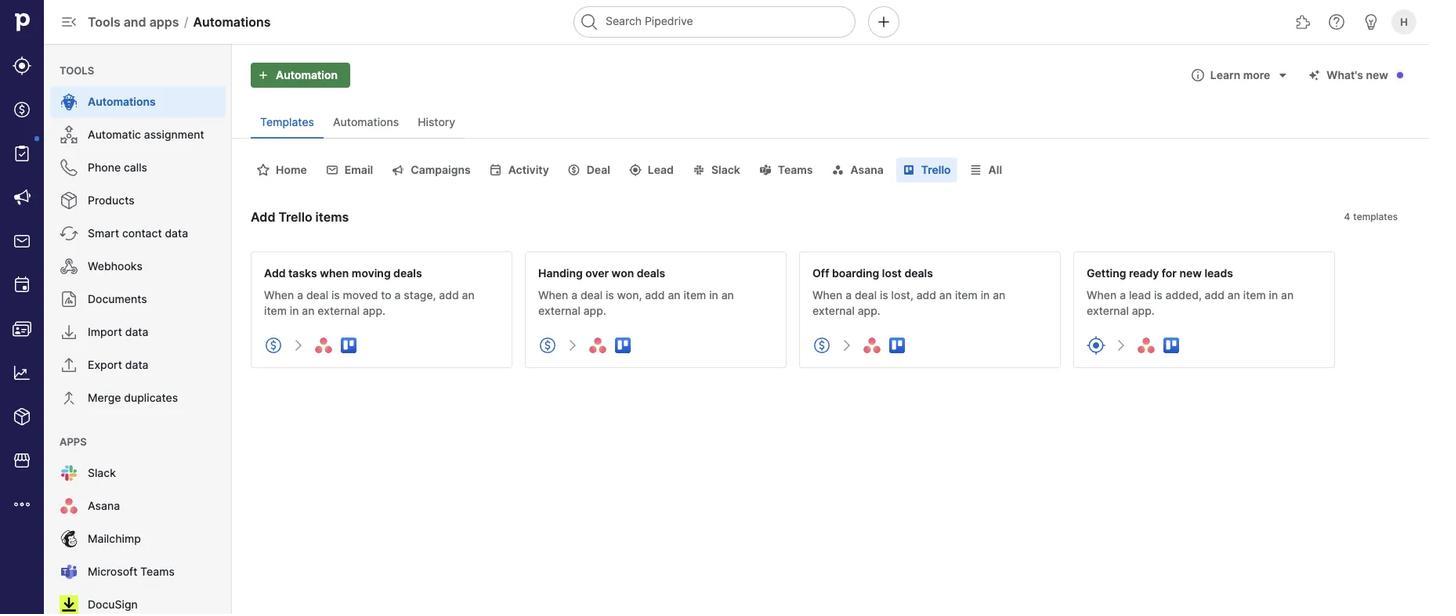Task type: describe. For each thing, give the bounding box(es) containing it.
external for when a deal is won, add an item in an external app.
[[539, 305, 581, 318]]

1 vertical spatial trello
[[279, 209, 312, 225]]

teams inside teams button
[[778, 163, 813, 177]]

asana button
[[826, 158, 890, 183]]

moved
[[343, 289, 378, 302]]

activities image
[[13, 276, 31, 295]]

quick add image
[[875, 13, 894, 31]]

lead
[[1129, 289, 1152, 302]]

what's
[[1327, 69, 1364, 82]]

won
[[612, 267, 634, 280]]

getting ready for new leads
[[1087, 267, 1234, 280]]

home
[[276, 163, 307, 177]]

calls
[[124, 161, 147, 174]]

leads
[[1205, 267, 1234, 280]]

microsoft
[[88, 566, 137, 579]]

contact
[[122, 227, 162, 240]]

color muted image for when a deal is lost, add an item in an external app.
[[838, 336, 857, 355]]

1 vertical spatial new
[[1180, 267, 1202, 280]]

items
[[316, 209, 349, 225]]

deals for off boarding lost deals
[[905, 267, 933, 280]]

products
[[88, 194, 135, 207]]

getting
[[1087, 267, 1127, 280]]

all
[[989, 163, 1003, 177]]

activity
[[508, 163, 549, 177]]

in inside when a deal is moved to a stage, add an item in an external app.
[[290, 305, 299, 318]]

color secondary rgba image for email
[[323, 164, 342, 176]]

asana inside menu
[[88, 500, 120, 513]]

docusign link
[[50, 589, 226, 615]]

phone
[[88, 161, 121, 174]]

data inside "link"
[[165, 227, 188, 240]]

add for when a deal is won, add an item in an external app.
[[645, 289, 665, 302]]

home button
[[251, 158, 313, 183]]

color secondary rgba image for all
[[967, 164, 986, 176]]

products link
[[50, 185, 226, 216]]

color active image for when a deal is lost, add an item in an external app.
[[813, 336, 832, 355]]

add tasks when moving deals
[[264, 267, 422, 280]]

color undefined image for automatic assignment
[[60, 125, 78, 144]]

tasks
[[288, 267, 317, 280]]

docusign
[[88, 598, 138, 612]]

webhooks link
[[50, 251, 226, 282]]

leads image
[[13, 56, 31, 75]]

merge
[[88, 392, 121, 405]]

templates
[[260, 116, 314, 129]]

color muted image for when a lead is added, add an item in an external app.
[[1112, 336, 1131, 355]]

won,
[[617, 289, 642, 302]]

2 color primary image from the left
[[1274, 69, 1293, 82]]

microsoft teams
[[88, 566, 175, 579]]

quick help image
[[1328, 13, 1347, 31]]

off
[[813, 267, 830, 280]]

external for when a lead is added, add an item in an external app.
[[1087, 305, 1129, 318]]

color secondary rgba image for lead
[[626, 164, 645, 176]]

when a deal is moved to a stage, add an item in an external app.
[[264, 289, 475, 318]]

export data
[[88, 359, 149, 372]]

0 vertical spatial automations
[[193, 14, 271, 29]]

campaigns button
[[386, 158, 477, 183]]

duplicates
[[124, 392, 178, 405]]

color secondary rgba image for deal
[[565, 164, 584, 176]]

add for add tasks when moving deals
[[264, 267, 286, 280]]

is for lost,
[[880, 289, 889, 302]]

apps
[[149, 14, 179, 29]]

color secondary rgba image for activity
[[487, 164, 505, 176]]

color undefined image for automations
[[60, 92, 78, 111]]

color secondary rgba image for asana
[[829, 164, 848, 176]]

color primary inverted image
[[254, 69, 273, 82]]

over
[[586, 267, 609, 280]]

deal for boarding
[[855, 289, 877, 302]]

color muted image
[[289, 336, 308, 355]]

mailchimp link
[[50, 524, 226, 555]]

when
[[320, 267, 349, 280]]

a for getting
[[1120, 289, 1126, 302]]

deal button
[[562, 158, 617, 183]]

import data link
[[50, 317, 226, 348]]

data for import data
[[125, 326, 149, 339]]

when a deal is lost, add an item in an external app.
[[813, 289, 1006, 318]]

lost
[[882, 267, 902, 280]]

slack link
[[50, 458, 226, 489]]

merge duplicates link
[[50, 383, 226, 414]]

color undefined image for webhooks
[[60, 257, 78, 276]]

microsoft teams link
[[50, 557, 226, 588]]

export data link
[[50, 350, 226, 381]]

add trello items
[[251, 209, 349, 225]]

in for when a lead is added, add an item in an external app.
[[1270, 289, 1279, 302]]

to
[[381, 289, 392, 302]]

added,
[[1166, 289, 1202, 302]]

asana link
[[50, 491, 226, 522]]

activity button
[[483, 158, 556, 183]]

phone calls
[[88, 161, 147, 174]]

off boarding lost deals
[[813, 267, 933, 280]]

teams inside microsoft teams link
[[140, 566, 175, 579]]

moving
[[352, 267, 391, 280]]

what's new button
[[1302, 63, 1411, 88]]

trello button
[[897, 158, 958, 183]]

color active image for when a deal is moved to a stage, add an item in an external app.
[[264, 336, 283, 355]]

in for when a deal is won, add an item in an external app.
[[710, 289, 719, 302]]

color undefined image up "campaigns" image
[[13, 144, 31, 163]]

products image
[[13, 408, 31, 426]]

app. for when a deal is won, add an item in an external app.
[[584, 305, 606, 318]]

tools and apps / automations
[[88, 14, 271, 29]]

ready
[[1129, 267, 1160, 280]]

automations link
[[50, 86, 226, 118]]

contacts image
[[13, 320, 31, 339]]

import
[[88, 326, 122, 339]]

color undefined image for smart contact data
[[60, 224, 78, 243]]

item for getting ready for new leads
[[1244, 289, 1267, 302]]

is for added,
[[1155, 289, 1163, 302]]

history
[[418, 116, 456, 129]]

smart
[[88, 227, 119, 240]]

2 horizontal spatial automations
[[333, 116, 399, 129]]

menu toggle image
[[60, 13, 78, 31]]

more image
[[13, 495, 31, 514]]

color undefined image for products
[[60, 191, 78, 210]]

color undefined image for docusign
[[60, 596, 78, 615]]

learn more button
[[1186, 63, 1296, 88]]

templates
[[1354, 211, 1398, 223]]

automatic
[[88, 128, 141, 141]]



Task type: locate. For each thing, give the bounding box(es) containing it.
a down boarding
[[846, 289, 852, 302]]

item inside when a deal is moved to a stage, add an item in an external app.
[[264, 305, 287, 318]]

when inside when a deal is won, add an item in an external app.
[[539, 289, 569, 302]]

0 horizontal spatial color muted image
[[564, 336, 582, 355]]

color undefined image for merge duplicates
[[60, 389, 78, 408]]

deal inside when a deal is lost, add an item in an external app.
[[855, 289, 877, 302]]

color undefined image inside smart contact data "link"
[[60, 224, 78, 243]]

app.
[[363, 305, 386, 318], [584, 305, 606, 318], [858, 305, 881, 318], [1132, 305, 1155, 318]]

add inside when a lead is added, add an item in an external app.
[[1205, 289, 1225, 302]]

0 vertical spatial slack
[[712, 163, 741, 177]]

4 color secondary rgba image from the left
[[900, 164, 919, 176]]

2 color active image from the left
[[1087, 336, 1106, 355]]

marketplace image
[[13, 451, 31, 470]]

a inside when a deal is won, add an item in an external app.
[[572, 289, 578, 302]]

a inside when a lead is added, add an item in an external app.
[[1120, 289, 1126, 302]]

new right for
[[1180, 267, 1202, 280]]

h button
[[1389, 6, 1420, 38]]

in inside when a deal is lost, add an item in an external app.
[[981, 289, 990, 302]]

0 vertical spatial teams
[[778, 163, 813, 177]]

0 vertical spatial tools
[[88, 14, 120, 29]]

color active image for when a deal is won, add an item in an external app.
[[539, 336, 557, 355]]

0 vertical spatial new
[[1367, 69, 1389, 82]]

color secondary rgba image inside teams button
[[756, 164, 775, 176]]

8 color undefined image from the top
[[60, 530, 78, 549]]

1 color muted image from the left
[[564, 336, 582, 355]]

trello inside button
[[922, 163, 951, 177]]

menu containing automations
[[44, 44, 232, 615]]

app. down to
[[363, 305, 386, 318]]

color undefined image for export data
[[60, 356, 78, 375]]

3 color muted image from the left
[[1112, 336, 1131, 355]]

4 a from the left
[[846, 289, 852, 302]]

deals up the stage,
[[394, 267, 422, 280]]

lead button
[[623, 158, 680, 183]]

4 when from the left
[[1087, 289, 1117, 302]]

a down tasks
[[297, 289, 303, 302]]

color secondary rgba image left all on the right top
[[967, 164, 986, 176]]

4 is from the left
[[1155, 289, 1163, 302]]

automation button
[[251, 63, 350, 88]]

color secondary rgba image inside email button
[[323, 164, 342, 176]]

add right lost,
[[917, 289, 937, 302]]

menu
[[0, 0, 44, 615], [44, 44, 232, 615]]

5 color undefined image from the top
[[60, 389, 78, 408]]

a down the handing
[[572, 289, 578, 302]]

a inside when a deal is lost, add an item in an external app.
[[846, 289, 852, 302]]

color active image
[[264, 336, 283, 355], [539, 336, 557, 355]]

automations inside menu item
[[88, 95, 156, 109]]

1 horizontal spatial teams
[[778, 163, 813, 177]]

lost,
[[892, 289, 914, 302]]

when inside when a deal is lost, add an item in an external app.
[[813, 289, 843, 302]]

external down moved
[[318, 305, 360, 318]]

smart contact data
[[88, 227, 188, 240]]

color primary image
[[1189, 69, 1208, 82], [1274, 69, 1293, 82], [1305, 69, 1324, 82]]

color undefined image down the apps
[[60, 464, 78, 483]]

trello left all button
[[922, 163, 951, 177]]

a for add
[[297, 289, 303, 302]]

all button
[[964, 158, 1009, 183]]

is left won,
[[606, 289, 614, 302]]

1 horizontal spatial new
[[1367, 69, 1389, 82]]

2 horizontal spatial deal
[[855, 289, 877, 302]]

3 is from the left
[[880, 289, 889, 302]]

item down add tasks when moving deals
[[264, 305, 287, 318]]

color secondary rgba image inside home button
[[254, 164, 273, 176]]

4 color secondary rgba image from the left
[[565, 164, 584, 176]]

1 when from the left
[[264, 289, 294, 302]]

sales assistant image
[[1362, 13, 1381, 31]]

7 color undefined image from the top
[[60, 497, 78, 516]]

is right lead
[[1155, 289, 1163, 302]]

in inside when a lead is added, add an item in an external app.
[[1270, 289, 1279, 302]]

2 vertical spatial data
[[125, 359, 149, 372]]

color secondary rgba image inside trello button
[[900, 164, 919, 176]]

asana inside button
[[851, 163, 884, 177]]

sales inbox image
[[13, 232, 31, 251]]

handing over won deals
[[539, 267, 666, 280]]

1 external from the left
[[318, 305, 360, 318]]

color undefined image right 'deals' image
[[60, 92, 78, 111]]

1 horizontal spatial color muted image
[[838, 336, 857, 355]]

3 a from the left
[[572, 289, 578, 302]]

color undefined image for asana
[[60, 497, 78, 516]]

color undefined image for microsoft teams
[[60, 563, 78, 582]]

color undefined image left automatic
[[60, 125, 78, 144]]

teams left the asana button
[[778, 163, 813, 177]]

external down off
[[813, 305, 855, 318]]

color undefined image left microsoft
[[60, 563, 78, 582]]

lead
[[648, 163, 674, 177]]

color undefined image inside import data link
[[60, 323, 78, 342]]

color muted image down the handing
[[564, 336, 582, 355]]

0 horizontal spatial slack
[[88, 467, 116, 480]]

add for when a deal is lost, add an item in an external app.
[[917, 289, 937, 302]]

webhooks
[[88, 260, 143, 273]]

color active image left color muted image at the left
[[264, 336, 283, 355]]

1 vertical spatial asana
[[88, 500, 120, 513]]

5 a from the left
[[1120, 289, 1126, 302]]

2 horizontal spatial deals
[[905, 267, 933, 280]]

color primary image inside the what's new button
[[1305, 69, 1324, 82]]

new inside button
[[1367, 69, 1389, 82]]

add
[[439, 289, 459, 302], [645, 289, 665, 302], [917, 289, 937, 302], [1205, 289, 1225, 302]]

color secondary rgba image inside lead button
[[626, 164, 645, 176]]

h
[[1401, 16, 1408, 28]]

automation
[[276, 69, 338, 82]]

color secondary rgba image left the email
[[323, 164, 342, 176]]

app. down 'off boarding lost deals'
[[858, 305, 881, 318]]

external inside when a lead is added, add an item in an external app.
[[1087, 305, 1129, 318]]

campaigns
[[411, 163, 471, 177]]

deal for tasks
[[306, 289, 329, 302]]

9 color undefined image from the top
[[60, 563, 78, 582]]

color undefined image for mailchimp
[[60, 530, 78, 549]]

color undefined image inside merge duplicates link
[[60, 389, 78, 408]]

app. inside when a deal is won, add an item in an external app.
[[584, 305, 606, 318]]

add inside when a deal is won, add an item in an external app.
[[645, 289, 665, 302]]

color active image
[[813, 336, 832, 355], [1087, 336, 1106, 355]]

when inside when a deal is moved to a stage, add an item in an external app.
[[264, 289, 294, 302]]

item inside when a deal is lost, add an item in an external app.
[[955, 289, 978, 302]]

color primary image left what's
[[1305, 69, 1324, 82]]

1 vertical spatial automations
[[88, 95, 156, 109]]

email
[[345, 163, 373, 177]]

new
[[1367, 69, 1389, 82], [1180, 267, 1202, 280]]

0 horizontal spatial color active image
[[813, 336, 832, 355]]

1 color active image from the left
[[813, 336, 832, 355]]

item inside when a lead is added, add an item in an external app.
[[1244, 289, 1267, 302]]

color secondary rgba image
[[254, 164, 273, 176], [690, 164, 709, 176], [756, 164, 775, 176], [900, 164, 919, 176]]

add inside when a deal is lost, add an item in an external app.
[[917, 289, 937, 302]]

color undefined image
[[60, 125, 78, 144], [13, 144, 31, 163], [60, 158, 78, 177], [60, 257, 78, 276], [60, 290, 78, 309], [60, 356, 78, 375]]

phone calls link
[[50, 152, 226, 183]]

slack up asana link
[[88, 467, 116, 480]]

is inside when a deal is moved to a stage, add an item in an external app.
[[332, 289, 340, 302]]

when down getting
[[1087, 289, 1117, 302]]

color primary image left the learn
[[1189, 69, 1208, 82]]

is for moved
[[332, 289, 340, 302]]

slack left teams button on the right
[[712, 163, 741, 177]]

color undefined image inside mailchimp link
[[60, 530, 78, 549]]

7 color secondary rgba image from the left
[[967, 164, 986, 176]]

color undefined image left docusign
[[60, 596, 78, 615]]

color undefined image inside the automatic assignment link
[[60, 125, 78, 144]]

color undefined image inside automations link
[[60, 92, 78, 111]]

item right won,
[[684, 289, 707, 302]]

is inside when a deal is lost, add an item in an external app.
[[880, 289, 889, 302]]

5 color secondary rgba image from the left
[[626, 164, 645, 176]]

4 external from the left
[[1087, 305, 1129, 318]]

1 horizontal spatial deal
[[581, 289, 603, 302]]

color undefined image left import
[[60, 323, 78, 342]]

smart contact data link
[[50, 218, 226, 249]]

deal down the over
[[581, 289, 603, 302]]

app. inside when a lead is added, add an item in an external app.
[[1132, 305, 1155, 318]]

10 color undefined image from the top
[[60, 596, 78, 615]]

color muted image down boarding
[[838, 336, 857, 355]]

color secondary rgba image inside the campaigns button
[[389, 164, 408, 176]]

deals right won
[[637, 267, 666, 280]]

teams up docusign link
[[140, 566, 175, 579]]

1 vertical spatial teams
[[140, 566, 175, 579]]

4 app. from the left
[[1132, 305, 1155, 318]]

is down "when"
[[332, 289, 340, 302]]

app. down lead
[[1132, 305, 1155, 318]]

color active image down getting
[[1087, 336, 1106, 355]]

data right contact at left
[[165, 227, 188, 240]]

when
[[264, 289, 294, 302], [539, 289, 569, 302], [813, 289, 843, 302], [1087, 289, 1117, 302]]

data right export
[[125, 359, 149, 372]]

color undefined image left products at the top left of the page
[[60, 191, 78, 210]]

add right won,
[[645, 289, 665, 302]]

data
[[165, 227, 188, 240], [125, 326, 149, 339], [125, 359, 149, 372]]

item right lost,
[[955, 289, 978, 302]]

teams button
[[753, 158, 820, 183]]

when down tasks
[[264, 289, 294, 302]]

0 horizontal spatial color primary image
[[1189, 69, 1208, 82]]

deals image
[[13, 100, 31, 119]]

trello
[[922, 163, 951, 177], [279, 209, 312, 225]]

0 horizontal spatial color active image
[[264, 336, 283, 355]]

app. for when a deal is lost, add an item in an external app.
[[858, 305, 881, 318]]

is
[[332, 289, 340, 302], [606, 289, 614, 302], [880, 289, 889, 302], [1155, 289, 1163, 302]]

3 color secondary rgba image from the left
[[756, 164, 775, 176]]

2 horizontal spatial color primary image
[[1305, 69, 1324, 82]]

boarding
[[832, 267, 880, 280]]

learn more
[[1211, 69, 1271, 82]]

when for when a deal is moved to a stage, add an item in an external app.
[[264, 289, 294, 302]]

/
[[184, 14, 188, 29]]

when down off
[[813, 289, 843, 302]]

color undefined image inside documents link
[[60, 290, 78, 309]]

1 vertical spatial slack
[[88, 467, 116, 480]]

color secondary rgba image right the asana button
[[900, 164, 919, 176]]

color undefined image inside microsoft teams link
[[60, 563, 78, 582]]

tools for tools
[[60, 64, 94, 76]]

deal
[[587, 163, 611, 177]]

1 horizontal spatial color active image
[[539, 336, 557, 355]]

add down home button
[[251, 209, 276, 225]]

color secondary rgba image for home
[[254, 164, 273, 176]]

campaigns image
[[13, 188, 31, 207]]

tools inside menu
[[60, 64, 94, 76]]

color undefined image left webhooks
[[60, 257, 78, 276]]

asana
[[851, 163, 884, 177], [88, 500, 120, 513]]

asana up mailchimp
[[88, 500, 120, 513]]

tools
[[88, 14, 120, 29], [60, 64, 94, 76]]

0 horizontal spatial automations
[[88, 95, 156, 109]]

3 color secondary rgba image from the left
[[487, 164, 505, 176]]

when for when a deal is won, add an item in an external app.
[[539, 289, 569, 302]]

tools left and
[[88, 14, 120, 29]]

1 horizontal spatial trello
[[922, 163, 951, 177]]

email button
[[320, 158, 380, 183]]

1 horizontal spatial slack
[[712, 163, 741, 177]]

color muted image down lead
[[1112, 336, 1131, 355]]

3 deals from the left
[[905, 267, 933, 280]]

color undefined image for import data
[[60, 323, 78, 342]]

color undefined image left smart
[[60, 224, 78, 243]]

color secondary rgba image left home
[[254, 164, 273, 176]]

is left lost,
[[880, 289, 889, 302]]

color undefined image for documents
[[60, 290, 78, 309]]

2 color undefined image from the top
[[60, 191, 78, 210]]

item inside when a deal is won, add an item in an external app.
[[684, 289, 707, 302]]

6 color secondary rgba image from the left
[[829, 164, 848, 176]]

export
[[88, 359, 122, 372]]

color undefined image left mailchimp
[[60, 530, 78, 549]]

2 when from the left
[[539, 289, 569, 302]]

1 horizontal spatial color primary image
[[1274, 69, 1293, 82]]

1 color secondary rgba image from the left
[[323, 164, 342, 176]]

0 horizontal spatial deals
[[394, 267, 422, 280]]

a for handing
[[572, 289, 578, 302]]

color secondary rgba image left 'lead'
[[626, 164, 645, 176]]

a
[[297, 289, 303, 302], [395, 289, 401, 302], [572, 289, 578, 302], [846, 289, 852, 302], [1120, 289, 1126, 302]]

1 vertical spatial data
[[125, 326, 149, 339]]

0 horizontal spatial trello
[[279, 209, 312, 225]]

a left lead
[[1120, 289, 1126, 302]]

is for won,
[[606, 289, 614, 302]]

color secondary rgba image right the email
[[389, 164, 408, 176]]

external inside when a deal is moved to a stage, add an item in an external app.
[[318, 305, 360, 318]]

2 vertical spatial automations
[[333, 116, 399, 129]]

when for when a lead is added, add an item in an external app.
[[1087, 289, 1117, 302]]

1 deals from the left
[[394, 267, 422, 280]]

1 horizontal spatial asana
[[851, 163, 884, 177]]

slack inside button
[[712, 163, 741, 177]]

1 app. from the left
[[363, 305, 386, 318]]

what's new
[[1327, 69, 1389, 82]]

when a lead is added, add an item in an external app.
[[1087, 289, 1294, 318]]

color undefined image
[[60, 92, 78, 111], [60, 191, 78, 210], [60, 224, 78, 243], [60, 323, 78, 342], [60, 389, 78, 408], [60, 464, 78, 483], [60, 497, 78, 516], [60, 530, 78, 549], [60, 563, 78, 582], [60, 596, 78, 615]]

0 vertical spatial add
[[251, 209, 276, 225]]

color undefined image left export
[[60, 356, 78, 375]]

0 vertical spatial trello
[[922, 163, 951, 177]]

color undefined image right more image
[[60, 497, 78, 516]]

color undefined image for phone calls
[[60, 158, 78, 177]]

color secondary rgba image left deal
[[565, 164, 584, 176]]

is inside when a lead is added, add an item in an external app.
[[1155, 289, 1163, 302]]

import data
[[88, 326, 149, 339]]

when down the handing
[[539, 289, 569, 302]]

add
[[251, 209, 276, 225], [264, 267, 286, 280]]

6 color undefined image from the top
[[60, 464, 78, 483]]

0 horizontal spatial asana
[[88, 500, 120, 513]]

external inside when a deal is won, add an item in an external app.
[[539, 305, 581, 318]]

tools for tools and apps / automations
[[88, 14, 120, 29]]

stage,
[[404, 289, 436, 302]]

2 app. from the left
[[584, 305, 606, 318]]

apps
[[60, 436, 87, 448]]

deals for handing over won deals
[[637, 267, 666, 280]]

item for handing over won deals
[[684, 289, 707, 302]]

0 vertical spatial asana
[[851, 163, 884, 177]]

color secondary rgba image left activity
[[487, 164, 505, 176]]

0 horizontal spatial deal
[[306, 289, 329, 302]]

color secondary rgba image for slack
[[690, 164, 709, 176]]

automations up the email
[[333, 116, 399, 129]]

data for export data
[[125, 359, 149, 372]]

3 color primary image from the left
[[1305, 69, 1324, 82]]

4
[[1345, 211, 1351, 223]]

color undefined image inside export data link
[[60, 356, 78, 375]]

color secondary rgba image inside all button
[[967, 164, 986, 176]]

add left tasks
[[264, 267, 286, 280]]

2 horizontal spatial color muted image
[[1112, 336, 1131, 355]]

1 is from the left
[[332, 289, 340, 302]]

slack
[[712, 163, 741, 177], [88, 467, 116, 480]]

a right to
[[395, 289, 401, 302]]

item for off boarding lost deals
[[955, 289, 978, 302]]

3 app. from the left
[[858, 305, 881, 318]]

deal inside when a deal is won, add an item in an external app.
[[581, 289, 603, 302]]

2 a from the left
[[395, 289, 401, 302]]

2 deals from the left
[[637, 267, 666, 280]]

color secondary rgba image inside activity button
[[487, 164, 505, 176]]

1 deal from the left
[[306, 289, 329, 302]]

data right import
[[125, 326, 149, 339]]

2 color secondary rgba image from the left
[[690, 164, 709, 176]]

external for when a deal is lost, add an item in an external app.
[[813, 305, 855, 318]]

tools down menu toggle "image"
[[60, 64, 94, 76]]

app. inside when a deal is lost, add an item in an external app.
[[858, 305, 881, 318]]

color undefined image inside phone calls link
[[60, 158, 78, 177]]

deal down 'off boarding lost deals'
[[855, 289, 877, 302]]

deals
[[394, 267, 422, 280], [637, 267, 666, 280], [905, 267, 933, 280]]

external down getting
[[1087, 305, 1129, 318]]

when inside when a lead is added, add an item in an external app.
[[1087, 289, 1117, 302]]

2 color muted image from the left
[[838, 336, 857, 355]]

2 color secondary rgba image from the left
[[389, 164, 408, 176]]

in
[[710, 289, 719, 302], [981, 289, 990, 302], [1270, 289, 1279, 302], [290, 305, 299, 318]]

1 vertical spatial add
[[264, 267, 286, 280]]

when a deal is won, add an item in an external app.
[[539, 289, 734, 318]]

0 horizontal spatial teams
[[140, 566, 175, 579]]

in inside when a deal is won, add an item in an external app.
[[710, 289, 719, 302]]

1 a from the left
[[297, 289, 303, 302]]

add inside when a deal is moved to a stage, add an item in an external app.
[[439, 289, 459, 302]]

trello left items
[[279, 209, 312, 225]]

app. for when a lead is added, add an item in an external app.
[[1132, 305, 1155, 318]]

1 color secondary rgba image from the left
[[254, 164, 273, 176]]

1 color primary image from the left
[[1189, 69, 1208, 82]]

is inside when a deal is won, add an item in an external app.
[[606, 289, 614, 302]]

color secondary rgba image inside the asana button
[[829, 164, 848, 176]]

app. inside when a deal is moved to a stage, add an item in an external app.
[[363, 305, 386, 318]]

color undefined image inside products link
[[60, 191, 78, 210]]

1 color active image from the left
[[264, 336, 283, 355]]

3 color undefined image from the top
[[60, 224, 78, 243]]

automations right /
[[193, 14, 271, 29]]

color active image down the handing
[[539, 336, 557, 355]]

0 horizontal spatial new
[[1180, 267, 1202, 280]]

color undefined image for slack
[[60, 464, 78, 483]]

color primary image right more
[[1274, 69, 1293, 82]]

add down leads
[[1205, 289, 1225, 302]]

4 add from the left
[[1205, 289, 1225, 302]]

2 external from the left
[[539, 305, 581, 318]]

1 horizontal spatial deals
[[637, 267, 666, 280]]

1 horizontal spatial color active image
[[1087, 336, 1106, 355]]

1 color undefined image from the top
[[60, 92, 78, 111]]

3 deal from the left
[[855, 289, 877, 302]]

1 add from the left
[[439, 289, 459, 302]]

for
[[1162, 267, 1177, 280]]

color undefined image inside asana link
[[60, 497, 78, 516]]

color undefined image left documents
[[60, 290, 78, 309]]

color active image down off
[[813, 336, 832, 355]]

color primary image for learn
[[1189, 69, 1208, 82]]

slack inside "link"
[[88, 467, 116, 480]]

external inside when a deal is lost, add an item in an external app.
[[813, 305, 855, 318]]

color undefined image inside slack "link"
[[60, 464, 78, 483]]

add for when a lead is added, add an item in an external app.
[[1205, 289, 1225, 302]]

documents
[[88, 293, 147, 306]]

deal inside when a deal is moved to a stage, add an item in an external app.
[[306, 289, 329, 302]]

1 vertical spatial tools
[[60, 64, 94, 76]]

in for when a deal is lost, add an item in an external app.
[[981, 289, 990, 302]]

assignment
[[144, 128, 204, 141]]

external down the handing
[[539, 305, 581, 318]]

add right the stage,
[[439, 289, 459, 302]]

2 deal from the left
[[581, 289, 603, 302]]

color secondary rgba image right slack button
[[756, 164, 775, 176]]

a for off
[[846, 289, 852, 302]]

3 external from the left
[[813, 305, 855, 318]]

automations menu item
[[44, 86, 232, 118]]

color secondary rgba image for trello
[[900, 164, 919, 176]]

color secondary rgba image for teams
[[756, 164, 775, 176]]

Search Pipedrive field
[[574, 6, 856, 38]]

deal down tasks
[[306, 289, 329, 302]]

1 horizontal spatial automations
[[193, 14, 271, 29]]

color secondary rgba image right teams button on the right
[[829, 164, 848, 176]]

automatic assignment
[[88, 128, 204, 141]]

2 add from the left
[[645, 289, 665, 302]]

deal for over
[[581, 289, 603, 302]]

when for when a deal is lost, add an item in an external app.
[[813, 289, 843, 302]]

more
[[1244, 69, 1271, 82]]

documents link
[[50, 284, 226, 315]]

app. down the over
[[584, 305, 606, 318]]

home image
[[10, 10, 34, 34]]

color undefined image left phone
[[60, 158, 78, 177]]

deals right lost on the top right of page
[[905, 267, 933, 280]]

2 is from the left
[[606, 289, 614, 302]]

color muted image for when a deal is won, add an item in an external app.
[[564, 336, 582, 355]]

color secondary rgba image inside deal button
[[565, 164, 584, 176]]

color undefined image inside docusign link
[[60, 596, 78, 615]]

color secondary rgba image inside slack button
[[690, 164, 709, 176]]

color undefined image inside webhooks link
[[60, 257, 78, 276]]

merge duplicates
[[88, 392, 178, 405]]

insights image
[[13, 364, 31, 383]]

asana left trello button
[[851, 163, 884, 177]]

color primary image for what's
[[1305, 69, 1324, 82]]

learn
[[1211, 69, 1241, 82]]

3 when from the left
[[813, 289, 843, 302]]

3 add from the left
[[917, 289, 937, 302]]

color active image for when a lead is added, add an item in an external app.
[[1087, 336, 1106, 355]]

add for add trello items
[[251, 209, 276, 225]]

handing
[[539, 267, 583, 280]]

item right added,
[[1244, 289, 1267, 302]]

item
[[684, 289, 707, 302], [955, 289, 978, 302], [1244, 289, 1267, 302], [264, 305, 287, 318]]

color muted image
[[564, 336, 582, 355], [838, 336, 857, 355], [1112, 336, 1131, 355]]

4 color undefined image from the top
[[60, 323, 78, 342]]

new right what's
[[1367, 69, 1389, 82]]

2 color active image from the left
[[539, 336, 557, 355]]

color undefined image left merge
[[60, 389, 78, 408]]

0 vertical spatial data
[[165, 227, 188, 240]]

color secondary rgba image right 'lead'
[[690, 164, 709, 176]]

automations up automatic
[[88, 95, 156, 109]]

color secondary rgba image
[[323, 164, 342, 176], [389, 164, 408, 176], [487, 164, 505, 176], [565, 164, 584, 176], [626, 164, 645, 176], [829, 164, 848, 176], [967, 164, 986, 176]]

color secondary rgba image for campaigns
[[389, 164, 408, 176]]



Task type: vqa. For each thing, say whether or not it's contained in the screenshot.
Documents 'LINK'
yes



